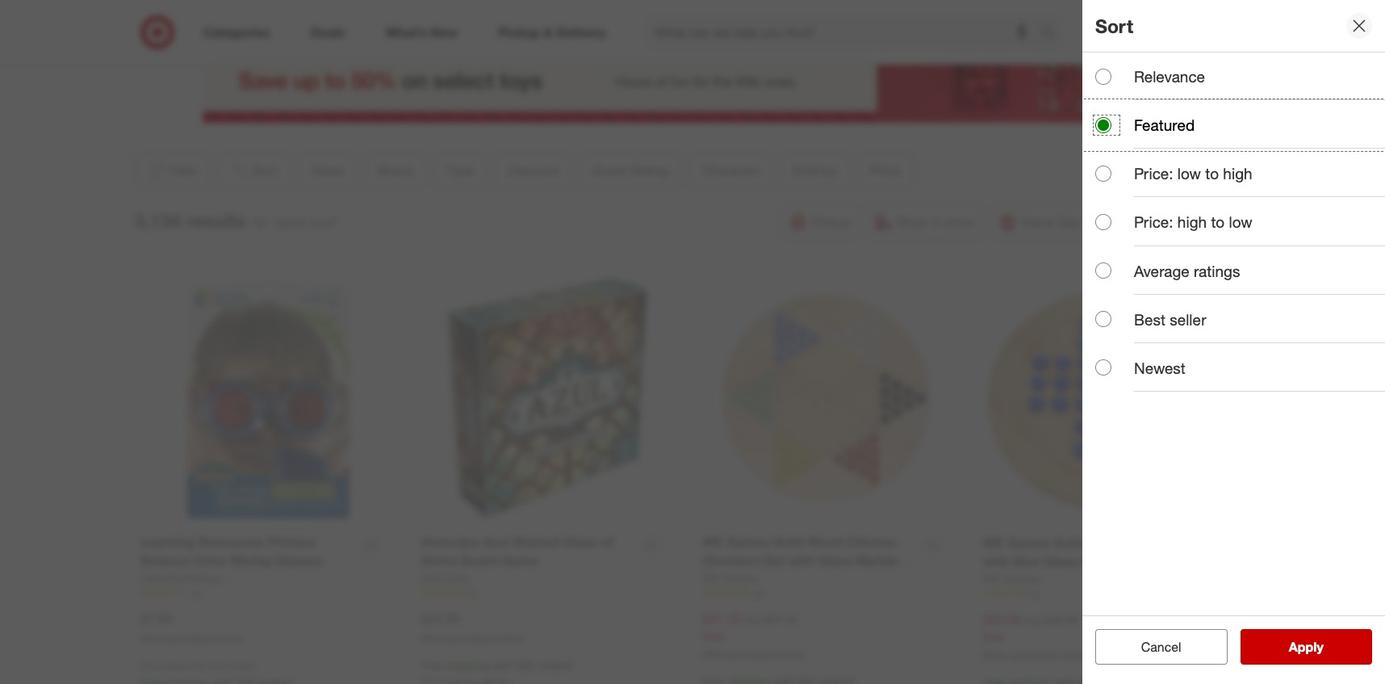 Task type: locate. For each thing, give the bounding box(es) containing it.
online inside the $20.99 reg $35.99 sale when purchased online
[[1060, 649, 1086, 661]]

price:
[[1135, 164, 1174, 183], [1135, 213, 1174, 231]]

shipping
[[447, 659, 490, 672]]

$35 left orders
[[209, 660, 225, 672]]

average ratings
[[1135, 261, 1241, 280]]

when down $7.99
[[141, 632, 166, 644]]

advertisement region
[[202, 42, 1171, 123]]

featured
[[1135, 116, 1196, 134]]

sale inside the $20.99 reg $35.99 sale when purchased online
[[984, 630, 1006, 643]]

reg
[[744, 612, 761, 626], [1026, 613, 1042, 627]]

when down '$20.99'
[[984, 649, 1009, 661]]

(3,134)
[[741, 2, 781, 18]]

purchased inside $31.49 reg $37.49 sale when purchased online
[[730, 648, 777, 660]]

sale
[[703, 629, 725, 643], [984, 630, 1006, 643]]

sponsored
[[1124, 123, 1171, 136]]

reg inside $31.49 reg $37.49 sale when purchased online
[[744, 612, 761, 626]]

to
[[1206, 164, 1220, 183], [1212, 213, 1225, 231]]

when
[[141, 632, 166, 644], [422, 632, 447, 644], [703, 648, 728, 660], [984, 649, 1009, 661]]

purchased
[[168, 632, 214, 644], [449, 632, 496, 644], [730, 648, 777, 660], [1012, 649, 1058, 661]]

purchased up shipping
[[449, 632, 496, 644]]

sale inside $31.49 reg $37.49 sale when purchased online
[[703, 629, 725, 643]]

purchased up only ships with $35 orders
[[168, 632, 214, 644]]

best
[[1135, 310, 1166, 328]]

only
[[141, 660, 160, 672]]

$31.49
[[703, 610, 741, 627]]

$7.99 when purchased online
[[141, 610, 243, 644]]

ships
[[163, 660, 186, 672]]

online inside $31.49 reg $37.49 sale when purchased online
[[779, 648, 805, 660]]

apply
[[1290, 639, 1324, 655]]

purchased inside the $34.99 when purchased online
[[449, 632, 496, 644]]

cancel
[[1142, 639, 1182, 655]]

2 price: from the top
[[1135, 213, 1174, 231]]

with
[[493, 659, 514, 672], [189, 660, 207, 672]]

price: low to high
[[1135, 164, 1253, 183]]

1 horizontal spatial reg
[[1026, 613, 1042, 627]]

ratings
[[1194, 261, 1241, 280]]

for
[[253, 214, 268, 230]]

with right ships
[[189, 660, 207, 672]]

cancel button
[[1096, 629, 1228, 665]]

9
[[1034, 588, 1039, 600]]

sale down $31.49
[[703, 629, 725, 643]]

low up ratings
[[1230, 213, 1253, 231]]

0 horizontal spatial sale
[[703, 629, 725, 643]]

toys
[[639, 2, 665, 18]]

$35 left 'orders*'
[[517, 659, 536, 672]]

when down $34.99
[[422, 632, 447, 644]]

1 vertical spatial price:
[[1135, 213, 1174, 231]]

high up price: high to low
[[1224, 164, 1253, 183]]

3 link
[[422, 586, 670, 600]]

search button
[[1034, 15, 1073, 53]]

reg for $20.99
[[1026, 613, 1042, 627]]

reg inside the $20.99 reg $35.99 sale when purchased online
[[1026, 613, 1042, 627]]

0 horizontal spatial reg
[[744, 612, 761, 626]]

high down price: low to high
[[1178, 213, 1207, 231]]

online inside the $34.99 when purchased online
[[498, 632, 524, 644]]

reg for $31.49
[[744, 612, 761, 626]]

1 price: from the top
[[1135, 164, 1174, 183]]

online
[[217, 632, 243, 644], [498, 632, 524, 644], [779, 648, 805, 660], [1060, 649, 1086, 661]]

results
[[186, 209, 246, 231]]

purchased inside the $20.99 reg $35.99 sale when purchased online
[[1012, 649, 1058, 661]]

0 vertical spatial price:
[[1135, 164, 1174, 183]]

purchased down the $35.99
[[1012, 649, 1058, 661]]

1 horizontal spatial with
[[493, 659, 514, 672]]

online down $37.49
[[779, 648, 805, 660]]

price: up average
[[1135, 213, 1174, 231]]

0 horizontal spatial $35
[[209, 660, 225, 672]]

reg down 9 at the bottom right of the page
[[1026, 613, 1042, 627]]

$35 for orders*
[[517, 659, 536, 672]]

$35.99
[[1045, 613, 1079, 627]]

with for shipping
[[493, 659, 514, 672]]

with right shipping
[[493, 659, 514, 672]]

apply button
[[1241, 629, 1373, 665]]

purchased inside the $7.99 when purchased online
[[168, 632, 214, 644]]

high
[[1224, 164, 1253, 183], [1178, 213, 1207, 231]]

price: down sponsored
[[1135, 164, 1174, 183]]

0 horizontal spatial with
[[189, 660, 207, 672]]

1 horizontal spatial low
[[1230, 213, 1253, 231]]

13
[[753, 587, 763, 599]]

sale down '$20.99'
[[984, 630, 1006, 643]]

purchased down $37.49
[[730, 648, 777, 660]]

$35
[[517, 659, 536, 672], [209, 660, 225, 672]]

0 horizontal spatial high
[[1178, 213, 1207, 231]]

toys / glass toys (3,134)
[[639, 2, 781, 18]]

to up price: high to low
[[1206, 164, 1220, 183]]

0 vertical spatial to
[[1206, 164, 1220, 183]]

3
[[472, 587, 477, 599]]

/
[[668, 2, 673, 18]]

14
[[191, 587, 201, 599]]

0 horizontal spatial low
[[1178, 164, 1202, 183]]

low
[[1178, 164, 1202, 183], [1230, 213, 1253, 231]]

online up free shipping with $35 orders*
[[498, 632, 524, 644]]

9 link
[[984, 587, 1233, 601]]

newest
[[1135, 358, 1186, 377]]

to up ratings
[[1212, 213, 1225, 231]]

price: high to low
[[1135, 213, 1253, 231]]

online up orders
[[217, 632, 243, 644]]

14 link
[[141, 586, 389, 600]]

1 horizontal spatial $35
[[517, 659, 536, 672]]

1 vertical spatial to
[[1212, 213, 1225, 231]]

0 vertical spatial low
[[1178, 164, 1202, 183]]

toys link
[[639, 2, 665, 18]]

3,134 results for "glass toys"
[[134, 209, 339, 231]]

3,134
[[134, 209, 181, 231]]

None radio
[[1096, 68, 1112, 84], [1096, 165, 1112, 182], [1096, 214, 1112, 230], [1096, 263, 1112, 279], [1096, 311, 1112, 327], [1096, 68, 1112, 84], [1096, 165, 1112, 182], [1096, 214, 1112, 230], [1096, 263, 1112, 279], [1096, 311, 1112, 327]]

online down the $35.99
[[1060, 649, 1086, 661]]

average
[[1135, 261, 1190, 280]]

low up price: high to low
[[1178, 164, 1202, 183]]

reg down 13 at the bottom right of page
[[744, 612, 761, 626]]

None radio
[[1096, 117, 1112, 133], [1096, 360, 1112, 376], [1096, 117, 1112, 133], [1096, 360, 1112, 376]]

1 horizontal spatial sale
[[984, 630, 1006, 643]]

1 horizontal spatial high
[[1224, 164, 1253, 183]]

when down $31.49
[[703, 648, 728, 660]]



Task type: describe. For each thing, give the bounding box(es) containing it.
$7.99
[[141, 610, 172, 627]]

best seller
[[1135, 310, 1207, 328]]

1 vertical spatial low
[[1230, 213, 1253, 231]]

to for high
[[1206, 164, 1220, 183]]

search
[[1034, 26, 1073, 42]]

$34.99 when purchased online
[[422, 610, 524, 644]]

only ships with $35 orders
[[141, 660, 255, 672]]

when inside the $34.99 when purchased online
[[422, 632, 447, 644]]

$35 for orders
[[209, 660, 225, 672]]

toys
[[712, 2, 738, 18]]

$20.99
[[984, 611, 1022, 627]]

1 vertical spatial high
[[1178, 213, 1207, 231]]

sort
[[1096, 14, 1134, 37]]

glass
[[676, 2, 708, 18]]

when inside the $20.99 reg $35.99 sale when purchased online
[[984, 649, 1009, 661]]

with for ships
[[189, 660, 207, 672]]

$37.49
[[764, 612, 798, 626]]

orders*
[[539, 659, 575, 672]]

to for low
[[1212, 213, 1225, 231]]

$20.99 reg $35.99 sale when purchased online
[[984, 611, 1086, 661]]

relevance
[[1135, 67, 1206, 86]]

price: for price: low to high
[[1135, 164, 1174, 183]]

What can we help you find? suggestions appear below search field
[[646, 15, 1045, 50]]

free
[[422, 659, 444, 672]]

sale for $20.99
[[984, 630, 1006, 643]]

price: for price: high to low
[[1135, 213, 1174, 231]]

0 vertical spatial high
[[1224, 164, 1253, 183]]

sort dialog
[[1083, 0, 1386, 684]]

$34.99
[[422, 610, 460, 627]]

$31.49 reg $37.49 sale when purchased online
[[703, 610, 805, 660]]

orders
[[228, 660, 255, 672]]

online inside the $7.99 when purchased online
[[217, 632, 243, 644]]

"glass
[[272, 214, 307, 230]]

sale for $31.49
[[703, 629, 725, 643]]

when inside $31.49 reg $37.49 sale when purchased online
[[703, 648, 728, 660]]

free shipping with $35 orders*
[[422, 659, 575, 672]]

13 link
[[703, 586, 951, 600]]

when inside the $7.99 when purchased online
[[141, 632, 166, 644]]

toys"
[[310, 214, 339, 230]]

seller
[[1170, 310, 1207, 328]]



Task type: vqa. For each thing, say whether or not it's contained in the screenshot.
first cart from right
no



